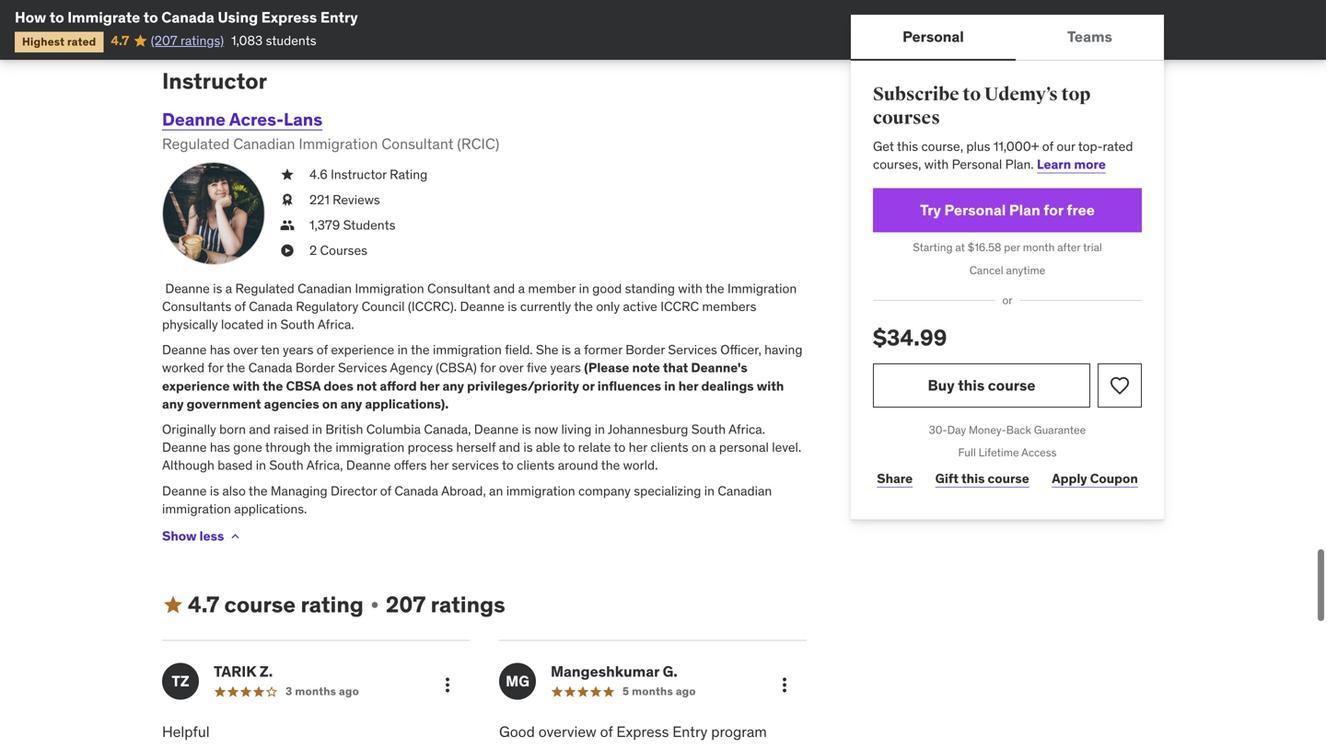 Task type: describe. For each thing, give the bounding box(es) containing it.
show
[[162, 528, 197, 545]]

xsmall image for 2 courses
[[280, 242, 295, 260]]

at
[[956, 240, 965, 255]]

1 horizontal spatial for
[[480, 360, 496, 376]]

try personal plan for free
[[920, 201, 1095, 220]]

deanne up herself
[[474, 421, 519, 438]]

the inside deanne is a regulated canadian immigration consultant and a member in good standing with the immigration consultants of canada regulatory council (iccrc). deanne is currently the only active iccrc members physically located in south africa.
[[706, 280, 725, 297]]

subscribe
[[873, 83, 960, 106]]

using
[[218, 8, 258, 27]]

africa. inside deanne is a regulated canadian immigration consultant and a member in good standing with the immigration consultants of canada regulatory council (iccrc). deanne is currently the only active iccrc members physically located in south africa.
[[318, 316, 354, 333]]

try
[[920, 201, 941, 220]]

additional actions for review by tarik z. image
[[437, 675, 459, 697]]

not
[[356, 378, 377, 395]]

1 vertical spatial instructor
[[331, 166, 387, 183]]

udemy's
[[985, 83, 1058, 106]]

2 horizontal spatial xsmall image
[[367, 598, 382, 613]]

1 vertical spatial years
[[550, 360, 581, 376]]

is left currently
[[508, 298, 517, 315]]

2 horizontal spatial any
[[443, 378, 464, 395]]

after
[[1058, 240, 1081, 255]]

good
[[593, 280, 622, 297]]

(207
[[151, 32, 177, 49]]

0 horizontal spatial entry
[[320, 8, 358, 27]]

on inside originally born and raised in british columbia canada, deanne is now living in johannesburg south africa. deanne has gone through the immigration process herself and is able to relate to her clients on a personal level. although based in south africa, deanne offers her services to clients around the world. deanne is also the managing director of canada abroad, an immigration company specializing in canadian immigration applications.
[[692, 439, 706, 456]]

medium image
[[162, 594, 184, 617]]

immigration inside deanne has over ten years of experience in the immigration field. she is a former border services officer, having worked for the canada border services agency (cbsa) for over five years
[[433, 342, 502, 358]]

tarik
[[214, 663, 256, 682]]

0 horizontal spatial instructor
[[162, 67, 267, 95]]

30-
[[929, 423, 947, 437]]

2 vertical spatial course
[[224, 591, 296, 619]]

deanne up although
[[162, 439, 207, 456]]

british
[[325, 421, 363, 438]]

now
[[534, 421, 558, 438]]

immigration for a
[[355, 280, 424, 297]]

our
[[1057, 138, 1076, 155]]

around
[[558, 457, 598, 474]]

five
[[527, 360, 547, 376]]

former
[[584, 342, 623, 358]]

0 horizontal spatial any
[[162, 396, 184, 413]]

buy this course
[[928, 376, 1036, 395]]

a up the "consultants"
[[225, 280, 232, 297]]

221
[[310, 192, 330, 208]]

through
[[265, 439, 311, 456]]

2
[[310, 242, 317, 259]]

ten
[[261, 342, 280, 358]]

canada up (207 ratings)
[[161, 8, 214, 27]]

deanne has over ten years of experience in the immigration field. she is a former border services officer, having worked for the canada border services agency (cbsa) for over five years
[[162, 342, 803, 376]]

her down that
[[679, 378, 699, 395]]

(iccrc).
[[408, 298, 457, 315]]

students
[[343, 217, 396, 234]]

in right raised
[[312, 421, 322, 438]]

share
[[877, 471, 913, 487]]

course for gift this course
[[988, 471, 1030, 487]]

with up government
[[233, 378, 260, 395]]

xsmall image for 221 reviews
[[280, 191, 295, 209]]

gone
[[233, 439, 262, 456]]

personal inside get this course, plus 11,000+ of our top-rated courses, with personal plan.
[[952, 156, 1002, 173]]

221 reviews
[[310, 192, 380, 208]]

starting at $16.58 per month after trial cancel anytime
[[913, 240, 1102, 278]]

deanne inside deanne acres-lans regulated canadian immigration consultant (rcic)
[[162, 108, 226, 130]]

0 vertical spatial clients
[[651, 439, 689, 456]]

rated inside get this course, plus 11,000+ of our top-rated courses, with personal plan.
[[1103, 138, 1133, 155]]

note
[[632, 360, 660, 376]]

$16.58
[[968, 240, 1002, 255]]

of right overview
[[600, 723, 613, 742]]

able
[[536, 439, 560, 456]]

this for get
[[897, 138, 918, 155]]

personal inside button
[[903, 27, 964, 46]]

apply coupon
[[1052, 471, 1138, 487]]

canadian for lans
[[233, 134, 295, 153]]

months for g.
[[632, 685, 673, 699]]

south inside deanne is a regulated canadian immigration consultant and a member in good standing with the immigration consultants of canada regulatory council (iccrc). deanne is currently the only active iccrc members physically located in south africa.
[[280, 316, 315, 333]]

company
[[578, 483, 631, 499]]

show less
[[162, 528, 224, 545]]

4.7 for 4.7
[[111, 32, 129, 49]]

or inside (please note that deanne's experience with the cbsa does not afford her any privileges/priority or influences in her dealings with any government agencies on any applications).
[[582, 378, 595, 395]]

has inside deanne has over ten years of experience in the immigration field. she is a former border services officer, having worked for the canada border services agency (cbsa) for over five years
[[210, 342, 230, 358]]

the down relate
[[601, 457, 620, 474]]

personal
[[719, 439, 769, 456]]

experience inside (please note that deanne's experience with the cbsa does not afford her any privileges/priority or influences in her dealings with any government agencies on any applications).
[[162, 378, 230, 395]]

in up the ten
[[267, 316, 277, 333]]

that
[[663, 360, 688, 376]]

canada inside deanne has over ten years of experience in the immigration field. she is a former border services officer, having worked for the canada border services agency (cbsa) for over five years
[[248, 360, 292, 376]]

services
[[452, 457, 499, 474]]

helpful
[[162, 723, 210, 742]]

her up world.
[[629, 439, 648, 456]]

is left able
[[524, 439, 533, 456]]

0 horizontal spatial border
[[296, 360, 335, 376]]

students
[[266, 32, 316, 49]]

the up agency
[[411, 342, 430, 358]]

with down having
[[757, 378, 784, 395]]

originally
[[162, 421, 216, 438]]

immigration up members
[[728, 280, 797, 297]]

acres-
[[229, 108, 284, 130]]

good
[[499, 723, 535, 742]]

1 vertical spatial and
[[249, 421, 271, 438]]

personal button
[[851, 15, 1016, 59]]

based
[[218, 457, 253, 474]]

teams button
[[1016, 15, 1164, 59]]

buy this course button
[[873, 364, 1091, 408]]

experience inside deanne has over ten years of experience in the immigration field. she is a former border services officer, having worked for the canada border services agency (cbsa) for over five years
[[331, 342, 394, 358]]

highest rated
[[22, 34, 96, 49]]

is inside deanne has over ten years of experience in the immigration field. she is a former border services officer, having worked for the canada border services agency (cbsa) for over five years
[[562, 342, 571, 358]]

ratings
[[431, 591, 505, 619]]

canada inside originally born and raised in british columbia canada, deanne is now living in johannesburg south africa. deanne has gone through the immigration process herself and is able to relate to her clients on a personal level. although based in south africa, deanne offers her services to clients around the world. deanne is also the managing director of canada abroad, an immigration company specializing in canadian immigration applications.
[[395, 483, 439, 499]]

0 horizontal spatial over
[[233, 342, 258, 358]]

1 vertical spatial south
[[692, 421, 726, 438]]

canada inside deanne is a regulated canadian immigration consultant and a member in good standing with the immigration consultants of canada regulatory council (iccrc). deanne is currently the only active iccrc members physically located in south africa.
[[249, 298, 293, 315]]

subscribe to udemy's top courses
[[873, 83, 1091, 130]]

1,083
[[231, 32, 263, 49]]

per
[[1004, 240, 1020, 255]]

although
[[162, 457, 214, 474]]

deanne up director
[[346, 457, 391, 474]]

3 months ago
[[286, 685, 359, 699]]

to up highest rated
[[49, 8, 64, 27]]

immigration for lans
[[299, 134, 378, 153]]

xsmall image for 1,379 students
[[280, 216, 295, 235]]

rating
[[390, 166, 428, 183]]

immigrate
[[67, 8, 140, 27]]

wishlist image
[[1109, 375, 1131, 397]]

0 horizontal spatial for
[[208, 360, 224, 376]]

of inside get this course, plus 11,000+ of our top-rated courses, with personal plan.
[[1043, 138, 1054, 155]]

try personal plan for free link
[[873, 188, 1142, 233]]

get
[[873, 138, 894, 155]]

1 horizontal spatial express
[[617, 723, 669, 742]]

ago for z.
[[339, 685, 359, 699]]

iccrc
[[661, 298, 699, 315]]

privileges/priority
[[467, 378, 579, 395]]

is up the "consultants"
[[213, 280, 222, 297]]

program
[[711, 723, 767, 742]]

regulated for acres-
[[162, 134, 230, 153]]

4.6 instructor rating
[[310, 166, 428, 183]]

deanne acres-lans link
[[162, 108, 323, 130]]

more
[[1074, 156, 1106, 173]]

the up government
[[226, 360, 245, 376]]

canadian for a
[[298, 280, 352, 297]]

johannesburg
[[608, 421, 688, 438]]

world.
[[623, 457, 658, 474]]

share button
[[873, 461, 917, 498]]

in inside deanne has over ten years of experience in the immigration field. she is a former border services officer, having worked for the canada border services agency (cbsa) for over five years
[[398, 342, 408, 358]]

0 vertical spatial xsmall image
[[280, 166, 295, 184]]

how
[[15, 8, 46, 27]]

in inside (please note that deanne's experience with the cbsa does not afford her any privileges/priority or influences in her dealings with any government agencies on any applications).
[[664, 378, 676, 395]]

a inside deanne has over ten years of experience in the immigration field. she is a former border services officer, having worked for the canada border services agency (cbsa) for over five years
[[574, 342, 581, 358]]

good overview of express entry program
[[499, 723, 767, 742]]

herself
[[456, 439, 496, 456]]

and inside deanne is a regulated canadian immigration consultant and a member in good standing with the immigration consultants of canada regulatory council (iccrc). deanne is currently the only active iccrc members physically located in south africa.
[[494, 280, 515, 297]]

plan.
[[1006, 156, 1034, 173]]

active
[[623, 298, 658, 315]]

consultant for a
[[427, 280, 490, 297]]

agencies
[[264, 396, 319, 413]]



Task type: vqa. For each thing, say whether or not it's contained in the screenshot.
2 Courses xsmall icon
yes



Task type: locate. For each thing, give the bounding box(es) containing it.
of
[[1043, 138, 1054, 155], [235, 298, 246, 315], [317, 342, 328, 358], [380, 483, 391, 499], [600, 723, 613, 742]]

0 vertical spatial has
[[210, 342, 230, 358]]

3
[[286, 685, 292, 699]]

of right director
[[380, 483, 391, 499]]

0 vertical spatial course
[[988, 376, 1036, 395]]

1 horizontal spatial entry
[[673, 723, 708, 742]]

and up gone
[[249, 421, 271, 438]]

deanne inside deanne has over ten years of experience in the immigration field. she is a former border services officer, having worked for the canada border services agency (cbsa) for over five years
[[162, 342, 207, 358]]

instructor
[[162, 67, 267, 95], [331, 166, 387, 183]]

for
[[1044, 201, 1064, 220], [208, 360, 224, 376], [480, 360, 496, 376]]

trial
[[1083, 240, 1102, 255]]

on left personal
[[692, 439, 706, 456]]

process
[[408, 439, 453, 456]]

this inside buy this course button
[[958, 376, 985, 395]]

has down located
[[210, 342, 230, 358]]

any down does
[[341, 396, 362, 413]]

1 vertical spatial express
[[617, 723, 669, 742]]

2 horizontal spatial for
[[1044, 201, 1064, 220]]

1 vertical spatial over
[[499, 360, 524, 376]]

0 horizontal spatial months
[[295, 685, 336, 699]]

0 horizontal spatial services
[[338, 360, 387, 376]]

her
[[420, 378, 440, 395], [679, 378, 699, 395], [629, 439, 648, 456], [430, 457, 449, 474]]

canada down offers
[[395, 483, 439, 499]]

1 vertical spatial 4.7
[[188, 591, 219, 619]]

0 horizontal spatial on
[[322, 396, 338, 413]]

207 ratings
[[386, 591, 505, 619]]

1 ago from the left
[[339, 685, 359, 699]]

2 vertical spatial and
[[499, 439, 520, 456]]

to inside subscribe to udemy's top courses
[[963, 83, 981, 106]]

months down 'g.'
[[632, 685, 673, 699]]

the
[[706, 280, 725, 297], [411, 342, 430, 358], [226, 360, 245, 376], [263, 378, 283, 395], [314, 439, 333, 456], [601, 457, 620, 474], [249, 483, 268, 499]]

z.
[[260, 663, 273, 682]]

with up "iccrc"
[[678, 280, 703, 297]]

abroad,
[[441, 483, 486, 499]]

2 has from the top
[[210, 439, 230, 456]]

consultant inside deanne is a regulated canadian immigration consultant and a member in good standing with the immigration consultants of canada regulatory council (iccrc). deanne is currently the only active iccrc members physically located in south africa.
[[427, 280, 490, 297]]

agency
[[390, 360, 433, 376]]

1 horizontal spatial any
[[341, 396, 362, 413]]

immigration up (cbsa)
[[433, 342, 502, 358]]

in down that
[[664, 378, 676, 395]]

border up note
[[626, 342, 665, 358]]

apply coupon button
[[1048, 461, 1142, 498]]

starting
[[913, 240, 953, 255]]

she
[[536, 342, 559, 358]]

mg
[[506, 673, 530, 691]]

with down course,
[[925, 156, 949, 173]]

1 vertical spatial entry
[[673, 723, 708, 742]]

regulatory
[[296, 298, 359, 315]]

entry
[[320, 8, 358, 27], [673, 723, 708, 742]]

canadian inside originally born and raised in british columbia canada, deanne is now living in johannesburg south africa. deanne has gone through the immigration process herself and is able to relate to her clients on a personal level. although based in south africa, deanne offers her services to clients around the world. deanne is also the managing director of canada abroad, an immigration company specializing in canadian immigration applications.
[[718, 483, 772, 499]]

0 vertical spatial border
[[626, 342, 665, 358]]

on down does
[[322, 396, 338, 413]]

canada up located
[[249, 298, 293, 315]]

g.
[[663, 663, 678, 682]]

1 horizontal spatial over
[[499, 360, 524, 376]]

deanne acres-lans image
[[162, 162, 265, 265]]

courses
[[320, 242, 368, 259]]

immigration inside deanne acres-lans regulated canadian immigration consultant (rcic)
[[299, 134, 378, 153]]

1 vertical spatial xsmall image
[[280, 216, 295, 235]]

2 vertical spatial xsmall image
[[280, 242, 295, 260]]

1 vertical spatial border
[[296, 360, 335, 376]]

officer,
[[721, 342, 762, 358]]

is left also
[[210, 483, 219, 499]]

the only
[[574, 298, 620, 315]]

top
[[1062, 83, 1091, 106]]

is left now
[[522, 421, 531, 438]]

tz
[[172, 673, 189, 691]]

of up located
[[235, 298, 246, 315]]

of inside deanne is a regulated canadian immigration consultant and a member in good standing with the immigration consultants of canada regulatory council (iccrc). deanne is currently the only active iccrc members physically located in south africa.
[[235, 298, 246, 315]]

1 horizontal spatial xsmall image
[[280, 166, 295, 184]]

teams
[[1068, 27, 1113, 46]]

instructor down ratings)
[[162, 67, 267, 95]]

(207 ratings)
[[151, 32, 224, 49]]

1 horizontal spatial regulated
[[235, 280, 294, 297]]

ago
[[339, 685, 359, 699], [676, 685, 696, 699]]

1 vertical spatial services
[[338, 360, 387, 376]]

for right (cbsa)
[[480, 360, 496, 376]]

2 horizontal spatial canadian
[[718, 483, 772, 499]]

personal up '$16.58'
[[945, 201, 1006, 220]]

canadian up regulatory
[[298, 280, 352, 297]]

cbsa
[[286, 378, 321, 395]]

consultant inside deanne acres-lans regulated canadian immigration consultant (rcic)
[[382, 134, 454, 153]]

cancel
[[970, 263, 1004, 278]]

tab list
[[851, 15, 1164, 61]]

1 horizontal spatial rated
[[1103, 138, 1133, 155]]

for left free
[[1044, 201, 1064, 220]]

having
[[765, 342, 803, 358]]

apply
[[1052, 471, 1088, 487]]

consultant up (iccrc).
[[427, 280, 490, 297]]

1 horizontal spatial clients
[[651, 439, 689, 456]]

gift
[[936, 471, 959, 487]]

0 vertical spatial experience
[[331, 342, 394, 358]]

immigration
[[299, 134, 378, 153], [355, 280, 424, 297], [728, 280, 797, 297]]

1 vertical spatial regulated
[[235, 280, 294, 297]]

0 vertical spatial south
[[280, 316, 315, 333]]

or down anytime
[[1003, 293, 1013, 308]]

regulated down deanne acres-lans link
[[162, 134, 230, 153]]

1 horizontal spatial border
[[626, 342, 665, 358]]

xsmall image left 207
[[367, 598, 382, 613]]

buy
[[928, 376, 955, 395]]

of inside originally born and raised in british columbia canada, deanne is now living in johannesburg south africa. deanne has gone through the immigration process herself and is able to relate to her clients on a personal level. although based in south africa, deanne offers her services to clients around the world. deanne is also the managing director of canada abroad, an immigration company specializing in canadian immigration applications.
[[380, 483, 391, 499]]

a up currently
[[518, 280, 525, 297]]

xsmall image
[[280, 166, 295, 184], [228, 530, 243, 544], [367, 598, 382, 613]]

her down agency
[[420, 378, 440, 395]]

government
[[187, 396, 261, 413]]

1 has from the top
[[210, 342, 230, 358]]

deanne left the acres-
[[162, 108, 226, 130]]

1 vertical spatial has
[[210, 439, 230, 456]]

has down born
[[210, 439, 230, 456]]

deanne right (iccrc).
[[460, 298, 505, 315]]

2 vertical spatial canadian
[[718, 483, 772, 499]]

africa.
[[318, 316, 354, 333], [729, 421, 765, 438]]

4.7 course rating
[[188, 591, 364, 619]]

a inside originally born and raised in british columbia canada, deanne is now living in johannesburg south africa. deanne has gone through the immigration process herself and is able to relate to her clients on a personal level. although based in south africa, deanne offers her services to clients around the world. deanne is also the managing director of canada abroad, an immigration company specializing in canadian immigration applications.
[[709, 439, 716, 456]]

in up the only
[[579, 280, 589, 297]]

1 horizontal spatial africa.
[[729, 421, 765, 438]]

relate
[[578, 439, 611, 456]]

lifetime
[[979, 446, 1019, 460]]

personal inside "link"
[[945, 201, 1006, 220]]

this inside gift this course link
[[962, 471, 985, 487]]

canada,
[[424, 421, 471, 438]]

0 horizontal spatial ago
[[339, 685, 359, 699]]

plus
[[967, 138, 991, 155]]

reviews
[[333, 192, 380, 208]]

does
[[324, 378, 354, 395]]

on inside (please note that deanne's experience with the cbsa does not afford her any privileges/priority or influences in her dealings with any government agencies on any applications).
[[322, 396, 338, 413]]

located
[[221, 316, 264, 333]]

canadian inside deanne acres-lans regulated canadian immigration consultant (rcic)
[[233, 134, 295, 153]]

this right 'buy'
[[958, 376, 985, 395]]

0 vertical spatial years
[[283, 342, 314, 358]]

immigration down able
[[506, 483, 575, 499]]

is right she
[[562, 342, 571, 358]]

any
[[443, 378, 464, 395], [162, 396, 184, 413], [341, 396, 362, 413]]

months for z.
[[295, 685, 336, 699]]

5
[[623, 685, 629, 699]]

course up 'z.'
[[224, 591, 296, 619]]

1 horizontal spatial services
[[668, 342, 717, 358]]

in up relate
[[595, 421, 605, 438]]

0 vertical spatial or
[[1003, 293, 1013, 308]]

ratings)
[[180, 32, 224, 49]]

0 vertical spatial on
[[322, 396, 338, 413]]

this for gift
[[962, 471, 985, 487]]

(please
[[584, 360, 630, 376]]

a left former
[[574, 342, 581, 358]]

regulated up located
[[235, 280, 294, 297]]

any down (cbsa)
[[443, 378, 464, 395]]

personal up subscribe
[[903, 27, 964, 46]]

1 vertical spatial this
[[958, 376, 985, 395]]

in
[[579, 280, 589, 297], [267, 316, 277, 333], [398, 342, 408, 358], [664, 378, 676, 395], [312, 421, 322, 438], [595, 421, 605, 438], [256, 457, 266, 474], [704, 483, 715, 499]]

0 vertical spatial express
[[261, 8, 317, 27]]

regulated inside deanne is a regulated canadian immigration consultant and a member in good standing with the immigration consultants of canada regulatory council (iccrc). deanne is currently the only active iccrc members physically located in south africa.
[[235, 280, 294, 297]]

deanne down although
[[162, 483, 207, 499]]

tab list containing personal
[[851, 15, 1164, 61]]

of inside deanne has over ten years of experience in the immigration field. she is a former border services officer, having worked for the canada border services agency (cbsa) for over five years
[[317, 342, 328, 358]]

4.7 for 4.7 course rating
[[188, 591, 219, 619]]

currently
[[520, 298, 571, 315]]

this
[[897, 138, 918, 155], [958, 376, 985, 395], [962, 471, 985, 487]]

her down process at the left bottom of the page
[[430, 457, 449, 474]]

0 vertical spatial services
[[668, 342, 717, 358]]

0 vertical spatial and
[[494, 280, 515, 297]]

services up that
[[668, 342, 717, 358]]

this inside get this course, plus 11,000+ of our top-rated courses, with personal plan.
[[897, 138, 918, 155]]

0 vertical spatial this
[[897, 138, 918, 155]]

raised
[[274, 421, 309, 438]]

deanne's
[[691, 360, 748, 376]]

highest
[[22, 34, 65, 49]]

1 vertical spatial consultant
[[427, 280, 490, 297]]

ago for g.
[[676, 685, 696, 699]]

0 vertical spatial consultant
[[382, 134, 454, 153]]

members
[[702, 298, 757, 315]]

course for buy this course
[[988, 376, 1036, 395]]

less
[[200, 528, 224, 545]]

in up agency
[[398, 342, 408, 358]]

overview
[[539, 723, 597, 742]]

to up an on the bottom left of page
[[502, 457, 514, 474]]

0 vertical spatial regulated
[[162, 134, 230, 153]]

the up members
[[706, 280, 725, 297]]

0 vertical spatial rated
[[67, 34, 96, 49]]

0 horizontal spatial regulated
[[162, 134, 230, 153]]

0 vertical spatial personal
[[903, 27, 964, 46]]

courses
[[873, 107, 940, 130]]

deanne up worked
[[162, 342, 207, 358]]

0 horizontal spatial africa.
[[318, 316, 354, 333]]

1 horizontal spatial ago
[[676, 685, 696, 699]]

4.6
[[310, 166, 328, 183]]

immigration up council
[[355, 280, 424, 297]]

immigration up show less
[[162, 501, 231, 518]]

the up applications.
[[249, 483, 268, 499]]

2 vertical spatial this
[[962, 471, 985, 487]]

guarantee
[[1034, 423, 1086, 437]]

0 horizontal spatial or
[[582, 378, 595, 395]]

0 vertical spatial over
[[233, 342, 258, 358]]

0 horizontal spatial xsmall image
[[228, 530, 243, 544]]

xsmall image left 2 in the top of the page
[[280, 242, 295, 260]]

director
[[331, 483, 377, 499]]

xsmall image left the 221
[[280, 191, 295, 209]]

0 horizontal spatial clients
[[517, 457, 555, 474]]

months right 3
[[295, 685, 336, 699]]

4.7 right 'medium' icon at the left of page
[[188, 591, 219, 619]]

1 vertical spatial experience
[[162, 378, 230, 395]]

immigration down columbia
[[336, 439, 405, 456]]

1 xsmall image from the top
[[280, 191, 295, 209]]

1 horizontal spatial canadian
[[298, 280, 352, 297]]

1 vertical spatial rated
[[1103, 138, 1133, 155]]

0 horizontal spatial 4.7
[[111, 32, 129, 49]]

regulated inside deanne acres-lans regulated canadian immigration consultant (rcic)
[[162, 134, 230, 153]]

deanne up the "consultants"
[[165, 280, 210, 297]]

2 vertical spatial xsmall image
[[367, 598, 382, 613]]

ago down 'g.'
[[676, 685, 696, 699]]

years
[[283, 342, 314, 358], [550, 360, 581, 376]]

1 horizontal spatial 4.7
[[188, 591, 219, 619]]

a left personal
[[709, 439, 716, 456]]

0 vertical spatial africa.
[[318, 316, 354, 333]]

to right relate
[[614, 439, 626, 456]]

any up originally on the bottom left of the page
[[162, 396, 184, 413]]

the up africa,
[[314, 439, 333, 456]]

course inside button
[[988, 376, 1036, 395]]

0 horizontal spatial years
[[283, 342, 314, 358]]

africa. up personal
[[729, 421, 765, 438]]

plan
[[1009, 201, 1041, 220]]

the inside (please note that deanne's experience with the cbsa does not afford her any privileges/priority or influences in her dealings with any government agencies on any applications).
[[263, 378, 283, 395]]

1 vertical spatial personal
[[952, 156, 1002, 173]]

0 horizontal spatial canadian
[[233, 134, 295, 153]]

with inside get this course, plus 11,000+ of our top-rated courses, with personal plan.
[[925, 156, 949, 173]]

0 horizontal spatial rated
[[67, 34, 96, 49]]

2 ago from the left
[[676, 685, 696, 699]]

get this course, plus 11,000+ of our top-rated courses, with personal plan.
[[873, 138, 1133, 173]]

africa. inside originally born and raised in british columbia canada, deanne is now living in johannesburg south africa. deanne has gone through the immigration process herself and is able to relate to her clients on a personal level. although based in south africa, deanne offers her services to clients around the world. deanne is also the managing director of canada abroad, an immigration company specializing in canadian immigration applications.
[[729, 421, 765, 438]]

3 xsmall image from the top
[[280, 242, 295, 260]]

express down 5 months ago
[[617, 723, 669, 742]]

canadian down the acres-
[[233, 134, 295, 153]]

1 vertical spatial or
[[582, 378, 595, 395]]

for right worked
[[208, 360, 224, 376]]

regulated for is
[[235, 280, 294, 297]]

course down lifetime
[[988, 471, 1030, 487]]

clients down johannesburg
[[651, 439, 689, 456]]

services
[[668, 342, 717, 358], [338, 360, 387, 376]]

and right herself
[[499, 439, 520, 456]]

0 vertical spatial canadian
[[233, 134, 295, 153]]

in right specializing
[[704, 483, 715, 499]]

learn more
[[1037, 156, 1106, 173]]

2 vertical spatial south
[[269, 457, 304, 474]]

border
[[626, 342, 665, 358], [296, 360, 335, 376]]

1 vertical spatial canadian
[[298, 280, 352, 297]]

canada
[[161, 8, 214, 27], [249, 298, 293, 315], [248, 360, 292, 376], [395, 483, 439, 499]]

2 xsmall image from the top
[[280, 216, 295, 235]]

1 months from the left
[[295, 685, 336, 699]]

has inside originally born and raised in british columbia canada, deanne is now living in johannesburg south africa. deanne has gone through the immigration process herself and is able to relate to her clients on a personal level. although based in south africa, deanne offers her services to clients around the world. deanne is also the managing director of canada abroad, an immigration company specializing in canadian immigration applications.
[[210, 439, 230, 456]]

$34.99
[[873, 324, 947, 352]]

1 vertical spatial clients
[[517, 457, 555, 474]]

2 vertical spatial personal
[[945, 201, 1006, 220]]

1 horizontal spatial instructor
[[331, 166, 387, 183]]

1 horizontal spatial months
[[632, 685, 673, 699]]

free
[[1067, 201, 1095, 220]]

0 horizontal spatial experience
[[162, 378, 230, 395]]

and
[[494, 280, 515, 297], [249, 421, 271, 438], [499, 439, 520, 456]]

dealings
[[701, 378, 754, 395]]

deanne acres-lans regulated canadian immigration consultant (rcic)
[[162, 108, 500, 153]]

canadian down personal
[[718, 483, 772, 499]]

1 horizontal spatial years
[[550, 360, 581, 376]]

experience up not at bottom
[[331, 342, 394, 358]]

in down gone
[[256, 457, 266, 474]]

2 months from the left
[[632, 685, 673, 699]]

canada down the ten
[[248, 360, 292, 376]]

mangeshkumar
[[551, 663, 660, 682]]

course up back
[[988, 376, 1036, 395]]

4.7 down immigrate
[[111, 32, 129, 49]]

with inside deanne is a regulated canadian immigration consultant and a member in good standing with the immigration consultants of canada regulatory council (iccrc). deanne is currently the only active iccrc members physically located in south africa.
[[678, 280, 703, 297]]

day
[[947, 423, 966, 437]]

1 vertical spatial xsmall image
[[228, 530, 243, 544]]

africa. down regulatory
[[318, 316, 354, 333]]

1 horizontal spatial experience
[[331, 342, 394, 358]]

member
[[528, 280, 576, 297]]

canadian inside deanne is a regulated canadian immigration consultant and a member in good standing with the immigration consultants of canada regulatory council (iccrc). deanne is currently the only active iccrc members physically located in south africa.
[[298, 280, 352, 297]]

standing
[[625, 280, 675, 297]]

additional actions for review by mangeshkumar g. image
[[774, 675, 796, 697]]

for inside "link"
[[1044, 201, 1064, 220]]

0 vertical spatial entry
[[320, 8, 358, 27]]

over down field.
[[499, 360, 524, 376]]

207
[[386, 591, 426, 619]]

1,379
[[310, 217, 340, 234]]

rated down immigrate
[[67, 34, 96, 49]]

consultant up rating
[[382, 134, 454, 153]]

and left member
[[494, 280, 515, 297]]

xsmall image left 4.6
[[280, 166, 295, 184]]

consultant for lans
[[382, 134, 454, 153]]

an
[[489, 483, 503, 499]]

rated up more
[[1103, 138, 1133, 155]]

1 vertical spatial course
[[988, 471, 1030, 487]]

0 vertical spatial instructor
[[162, 67, 267, 95]]

1 vertical spatial on
[[692, 439, 706, 456]]

to down living
[[563, 439, 575, 456]]

1 horizontal spatial on
[[692, 439, 706, 456]]

1 vertical spatial africa.
[[729, 421, 765, 438]]

of up does
[[317, 342, 328, 358]]

south down regulatory
[[280, 316, 315, 333]]

1 horizontal spatial or
[[1003, 293, 1013, 308]]

specializing
[[634, 483, 701, 499]]

to up (207
[[144, 8, 158, 27]]

0 vertical spatial xsmall image
[[280, 191, 295, 209]]

this for buy
[[958, 376, 985, 395]]

over
[[233, 342, 258, 358], [499, 360, 524, 376]]

xsmall image inside the show less button
[[228, 530, 243, 544]]

xsmall image
[[280, 191, 295, 209], [280, 216, 295, 235], [280, 242, 295, 260]]

0 horizontal spatial express
[[261, 8, 317, 27]]



